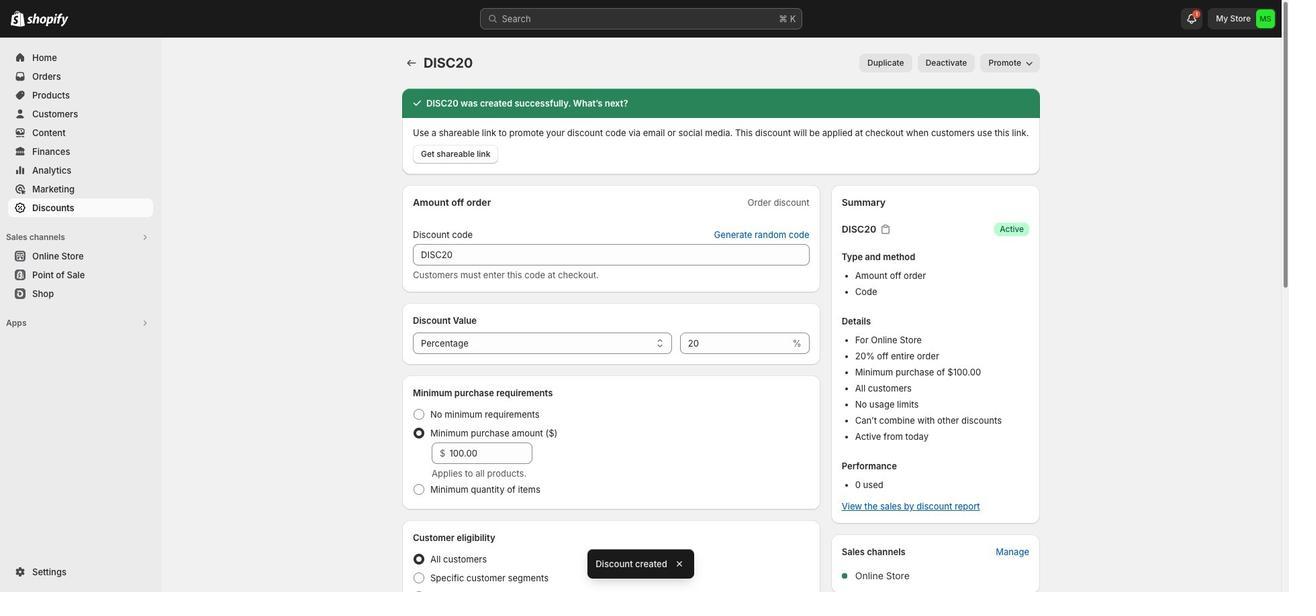 Task type: describe. For each thing, give the bounding box(es) containing it.
shopify image
[[11, 11, 25, 27]]

shopify image
[[27, 13, 68, 27]]

0.00 text field
[[449, 443, 532, 465]]



Task type: locate. For each thing, give the bounding box(es) containing it.
None text field
[[413, 244, 810, 266]]

None text field
[[680, 333, 790, 355]]

my store image
[[1256, 9, 1275, 28]]



